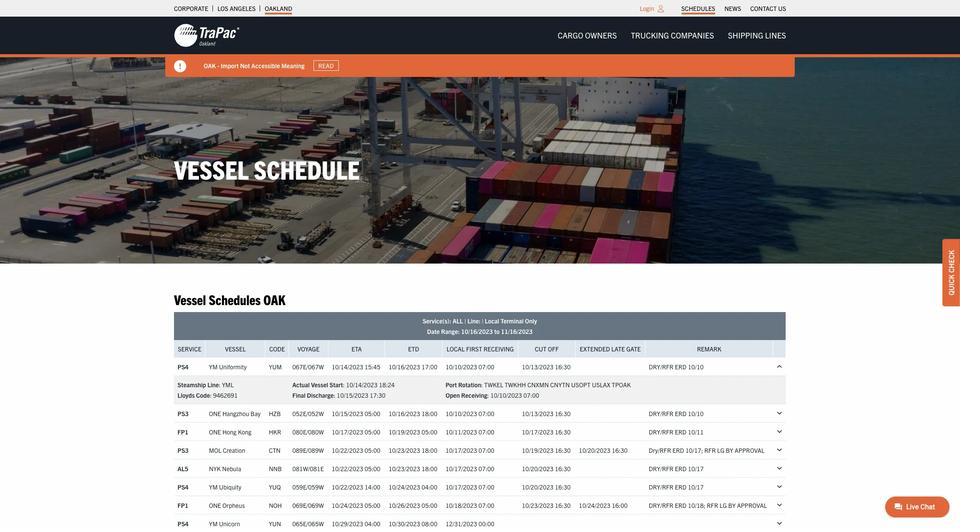 Task type: vqa. For each thing, say whether or not it's contained in the screenshot.
USOPT
yes



Task type: describe. For each thing, give the bounding box(es) containing it.
uslax
[[592, 381, 611, 389]]

10/23/2023 18:00 for 089e/089w
[[389, 447, 438, 454]]

only
[[525, 317, 537, 325]]

04:00 for 10/24/2023 04:00
[[422, 483, 438, 491]]

10/14/2023 inside actual vessel start : 10/14/2023 18:24 final discharge : 10/15/2023 17:30
[[346, 381, 378, 389]]

: left twkel
[[481, 381, 483, 389]]

10/22/2023 for 089e/089w
[[332, 447, 363, 454]]

10/10/2023 for 18:00
[[446, 410, 477, 418]]

mol
[[209, 447, 222, 454]]

16:30 for 080e/080w
[[555, 428, 571, 436]]

18:00 for 10/19/2023 16:30
[[422, 447, 438, 454]]

dry/rfr erd 10/17 for 10/23/2023 18:00
[[649, 465, 704, 473]]

accessible
[[251, 61, 280, 69]]

10/22/2023 for 081w/081e
[[332, 465, 363, 473]]

05:00 for 080e/080w
[[365, 428, 381, 436]]

unicorn
[[219, 520, 240, 528]]

dry/rfr erd 10/17 for 10/24/2023 04:00
[[649, 483, 704, 491]]

16:30 for 069e/069w
[[555, 502, 571, 510]]

erd for 080e/080w
[[675, 428, 687, 436]]

10/13/2023 for 10/16/2023 18:00
[[522, 410, 554, 418]]

10/30/2023 08:00
[[389, 520, 438, 528]]

receiving inside port rotation : twkel twkhh cnxmn cnytn usopt uslax tpoak open receiving : 10/10/2023 07:00
[[461, 392, 488, 400]]

owners
[[585, 30, 617, 40]]

16:30 for 081w/081e
[[555, 465, 571, 473]]

late
[[612, 345, 625, 353]]

erd for 081w/081e
[[675, 465, 687, 473]]

eta
[[352, 345, 362, 353]]

hong
[[223, 428, 237, 436]]

schedules inside menu bar
[[682, 4, 716, 12]]

yun
[[269, 520, 281, 528]]

17:00
[[422, 363, 438, 371]]

one orpheus
[[209, 502, 245, 510]]

schedule
[[254, 153, 360, 185]]

nyk
[[209, 465, 221, 473]]

-
[[217, 61, 219, 69]]

10/20/2023 for 10/23/2023 18:00
[[522, 465, 554, 473]]

fp1 for one hong kong
[[178, 428, 188, 436]]

discharge
[[307, 392, 334, 400]]

080e/080w
[[293, 428, 324, 436]]

start
[[330, 381, 343, 389]]

10/24/2023 04:00
[[389, 483, 438, 491]]

contact
[[751, 4, 777, 12]]

04:00 for 10/29/2023 04:00
[[365, 520, 381, 528]]

cut
[[535, 345, 547, 353]]

ym for ym uniformity
[[209, 363, 218, 371]]

052e/052w
[[293, 410, 324, 418]]

gate
[[627, 345, 641, 353]]

fp1 for one orpheus
[[178, 502, 188, 510]]

all
[[453, 317, 463, 325]]

10/18;
[[688, 502, 706, 510]]

orpheus
[[223, 502, 245, 510]]

cut off
[[535, 345, 559, 353]]

10/26/2023
[[389, 502, 420, 510]]

10/17 for 10/23/2023 18:00
[[688, 465, 704, 473]]

dry/rfr for 10/23/2023 18:00
[[649, 465, 674, 473]]

: down twkel
[[488, 392, 489, 400]]

07:00 for 081w/081e
[[479, 465, 495, 473]]

10/29/2023 04:00
[[332, 520, 381, 528]]

tpoak
[[612, 381, 631, 389]]

corporate
[[174, 4, 208, 12]]

corporate link
[[174, 2, 208, 14]]

0 vertical spatial code
[[269, 345, 285, 353]]

us
[[779, 4, 786, 12]]

10/15/2023 inside actual vessel start : 10/14/2023 18:24 final discharge : 10/15/2023 17:30
[[337, 392, 369, 400]]

081w/081e
[[293, 465, 324, 473]]

10/16/2023 for 10/16/2023 18:00
[[389, 410, 420, 418]]

10/19/2023 for 10/19/2023 05:00
[[389, 428, 420, 436]]

nebula
[[222, 465, 241, 473]]

05:00 for 081w/081e
[[365, 465, 381, 473]]

16:30 left dry/rfr
[[612, 447, 628, 454]]

dry/rfr for 10/24/2023 04:00
[[649, 483, 674, 491]]

10/10/2023 07:00 for 17:00
[[446, 363, 495, 371]]

final
[[293, 392, 306, 400]]

17:30
[[370, 392, 386, 400]]

10/18/2023
[[446, 502, 477, 510]]

18:00 for 10/13/2023 16:30
[[422, 410, 438, 418]]

lg for 10/18;
[[720, 502, 727, 510]]

cargo owners
[[558, 30, 617, 40]]

nnb
[[269, 465, 282, 473]]

10/10/2023 inside port rotation : twkel twkhh cnxmn cnytn usopt uslax tpoak open receiving : 10/10/2023 07:00
[[491, 392, 522, 400]]

service(s):
[[423, 317, 451, 325]]

steamship line : yml lloyds code : 9462691
[[178, 381, 238, 400]]

banner containing cargo owners
[[0, 17, 961, 77]]

oak inside banner
[[204, 61, 216, 69]]

range:
[[441, 328, 460, 336]]

service(s): all | line: | local terminal only date range: 10/16/2023 to 11/16/2023
[[423, 317, 537, 336]]

07:00 for 059e/059w
[[479, 483, 495, 491]]

9462691
[[213, 392, 238, 400]]

import
[[221, 61, 239, 69]]

10/10 for 10/16/2023 18:00
[[688, 410, 704, 418]]

ubiquity
[[219, 483, 241, 491]]

10/17/2023 07:00 for 059e/059w
[[446, 483, 495, 491]]

10/23/2023 18:00 for 081w/081e
[[389, 465, 438, 473]]

read
[[318, 62, 334, 70]]

05:00 for 069e/069w
[[365, 502, 381, 510]]

10/24/2023 for 10/24/2023 16:00
[[579, 502, 611, 510]]

10/20/2023 16:30 for 18:00
[[522, 465, 571, 473]]

10/11/2023 07:00
[[446, 428, 495, 436]]

10/23/2023 for 081w/081e
[[389, 465, 420, 473]]

one hangzhou bay
[[209, 410, 261, 418]]

one for one orpheus
[[209, 502, 221, 510]]

remark
[[697, 345, 722, 353]]

extended
[[580, 345, 610, 353]]

10/20/2023 for 10/24/2023 04:00
[[522, 483, 554, 491]]

10/15/2023 05:00
[[332, 410, 381, 418]]

oakland
[[265, 4, 292, 12]]

05:00 up 08:00
[[422, 502, 438, 510]]

shipping
[[728, 30, 764, 40]]

2 | from the left
[[482, 317, 484, 325]]

contact us
[[751, 4, 786, 12]]

one for one hangzhou bay
[[209, 410, 221, 418]]

1 vertical spatial local
[[447, 345, 465, 353]]

2 vertical spatial 10/23/2023
[[522, 502, 554, 510]]

contact us link
[[751, 2, 786, 14]]

10/16/2023 18:00
[[389, 410, 438, 418]]

dry/rfr for 10/16/2023 18:00
[[649, 410, 674, 418]]

vessel schedule
[[174, 153, 360, 185]]

service
[[178, 345, 202, 353]]

10/20/2023 16:30 for 04:00
[[522, 483, 571, 491]]

shipping lines link
[[721, 27, 793, 44]]

voyage
[[298, 345, 320, 353]]

10/14/2023 15:45
[[332, 363, 381, 371]]

port rotation : twkel twkhh cnxmn cnytn usopt uslax tpoak open receiving : 10/10/2023 07:00
[[446, 381, 631, 400]]

dry/rfr erd 10/18; rfr lg by approval
[[649, 502, 767, 510]]

actual vessel start : 10/14/2023 18:24 final discharge : 10/15/2023 17:30
[[293, 381, 395, 400]]

menu bar inside banner
[[551, 27, 793, 44]]

10/13/2023 for 10/16/2023 17:00
[[522, 363, 554, 371]]

10/24/2023 05:00
[[332, 502, 381, 510]]

16:00
[[612, 502, 628, 510]]

trucking companies
[[631, 30, 714, 40]]

companies
[[671, 30, 714, 40]]

ym unicorn
[[209, 520, 240, 528]]

10/16/2023 inside service(s): all | line: | local terminal only date range: 10/16/2023 to 11/16/2023
[[461, 328, 493, 336]]

05:00 down 10/16/2023 18:00
[[422, 428, 438, 436]]

erd for 067e/067w
[[675, 363, 687, 371]]

rfr for 10/18;
[[707, 502, 719, 510]]

dry/rfr erd 10/10 for 10/16/2023 17:00
[[649, 363, 704, 371]]

10/22/2023 05:00 for 081w/081e
[[332, 465, 381, 473]]

login link
[[640, 4, 655, 12]]

059e/059w
[[293, 483, 324, 491]]

hangzhou
[[223, 410, 249, 418]]

11/16/2023
[[501, 328, 533, 336]]

oakland image
[[174, 23, 240, 48]]

10/19/2023 05:00
[[389, 428, 438, 436]]

ym for ym unicorn
[[209, 520, 218, 528]]

16:30 for 067e/067w
[[555, 363, 571, 371]]



Task type: locate. For each thing, give the bounding box(es) containing it.
creation
[[223, 447, 245, 454]]

ps4 down "al5"
[[178, 483, 189, 491]]

10/10/2023 down twkhh
[[491, 392, 522, 400]]

vessel
[[174, 153, 249, 185], [174, 291, 206, 308], [225, 345, 246, 353], [311, 381, 328, 389]]

0 vertical spatial 10/19/2023
[[389, 428, 420, 436]]

1 vertical spatial 10/13/2023 16:30
[[522, 410, 571, 418]]

0 vertical spatial 10/10/2023 07:00
[[446, 363, 495, 371]]

0 vertical spatial one
[[209, 410, 221, 418]]

2 vertical spatial 10/17/2023 07:00
[[446, 483, 495, 491]]

05:00 up 14:00
[[365, 465, 381, 473]]

10/10/2023 07:00 up rotation at the bottom of page
[[446, 363, 495, 371]]

0 vertical spatial 10/23/2023 18:00
[[389, 447, 438, 454]]

1 horizontal spatial schedules
[[682, 4, 716, 12]]

receiving down the to
[[484, 345, 514, 353]]

3 10/22/2023 from the top
[[332, 483, 363, 491]]

1 vertical spatial 10/20/2023
[[522, 465, 554, 473]]

10/24/2023 for 10/24/2023 05:00
[[332, 502, 363, 510]]

1 vertical spatial 10/10/2023 07:00
[[446, 410, 495, 418]]

dry/rfr for 10/19/2023 05:00
[[649, 428, 674, 436]]

10/22/2023 up 10/22/2023 14:00
[[332, 465, 363, 473]]

0 horizontal spatial 10/19/2023
[[389, 428, 420, 436]]

10/13/2023
[[522, 363, 554, 371], [522, 410, 554, 418]]

04:00 down 10/24/2023 05:00
[[365, 520, 381, 528]]

approval for dry/rfr erd 10/17; rfr lg by approval
[[735, 447, 765, 454]]

dry/rfr erd 10/17
[[649, 465, 704, 473], [649, 483, 704, 491]]

2 dry/rfr erd 10/10 from the top
[[649, 410, 704, 418]]

10/13/2023 16:30 for 17:00
[[522, 363, 571, 371]]

local up the to
[[485, 317, 499, 325]]

erd for 089e/089w
[[673, 447, 684, 454]]

to
[[494, 328, 500, 336]]

0 vertical spatial 18:00
[[422, 410, 438, 418]]

dry/rfr erd 10/11
[[649, 428, 704, 436]]

0 vertical spatial 10/20/2023 16:30
[[579, 447, 628, 454]]

1 10/13/2023 from the top
[[522, 363, 554, 371]]

fp1 down lloyds
[[178, 428, 188, 436]]

one hong kong
[[209, 428, 252, 436]]

0 vertical spatial ym
[[209, 363, 218, 371]]

0 vertical spatial receiving
[[484, 345, 514, 353]]

1 horizontal spatial oak
[[264, 291, 286, 308]]

banner
[[0, 17, 961, 77]]

one for one hong kong
[[209, 428, 221, 436]]

0 vertical spatial 10/13/2023 16:30
[[522, 363, 571, 371]]

1 vertical spatial 10/10/2023
[[491, 392, 522, 400]]

16:30 down 10/17/2023 16:30
[[555, 447, 571, 454]]

0 horizontal spatial 10/24/2023
[[332, 502, 363, 510]]

2 10/10/2023 07:00 from the top
[[446, 410, 495, 418]]

by for 10/18;
[[729, 502, 736, 510]]

2 ym from the top
[[209, 483, 218, 491]]

0 vertical spatial dry/rfr erd 10/17
[[649, 465, 704, 473]]

1 vertical spatial oak
[[264, 291, 286, 308]]

rfr for 10/17;
[[705, 447, 716, 454]]

menu bar containing cargo owners
[[551, 27, 793, 44]]

00:00
[[479, 520, 495, 528]]

noh
[[269, 502, 282, 510]]

07:00 for 052e/052w
[[479, 410, 495, 418]]

approval for dry/rfr erd 10/18; rfr lg by approval
[[737, 502, 767, 510]]

ps3 for one hangzhou bay
[[178, 410, 189, 418]]

: down 10/14/2023 15:45
[[343, 381, 345, 389]]

10/23/2023 18:00 up 10/24/2023 04:00
[[389, 465, 438, 473]]

1 vertical spatial 10/23/2023 18:00
[[389, 465, 438, 473]]

1 vertical spatial 10/22/2023
[[332, 465, 363, 473]]

10/18/2023 07:00
[[446, 502, 495, 510]]

1 fp1 from the top
[[178, 428, 188, 436]]

dry/rfr erd 10/17 up 10/18;
[[649, 483, 704, 491]]

one left hong
[[209, 428, 221, 436]]

16:30 left 10/24/2023 16:00
[[555, 502, 571, 510]]

ym uniformity
[[209, 363, 247, 371]]

ps3 up "al5"
[[178, 447, 189, 454]]

0 vertical spatial approval
[[735, 447, 765, 454]]

1 vertical spatial ps3
[[178, 447, 189, 454]]

10/11/2023
[[446, 428, 477, 436]]

vessel for vessel
[[225, 345, 246, 353]]

lg right 10/18;
[[720, 502, 727, 510]]

2 vertical spatial 10/10/2023
[[446, 410, 477, 418]]

yum
[[269, 363, 282, 371]]

10/22/2023 up 10/24/2023 05:00
[[332, 483, 363, 491]]

1 18:00 from the top
[[422, 410, 438, 418]]

2 one from the top
[[209, 428, 221, 436]]

2 10/22/2023 from the top
[[332, 465, 363, 473]]

0 vertical spatial 10/10
[[688, 363, 704, 371]]

menu bar containing schedules
[[677, 2, 791, 14]]

10/24/2023
[[389, 483, 420, 491], [332, 502, 363, 510], [579, 502, 611, 510]]

check
[[947, 250, 956, 273]]

1 vertical spatial 10/10
[[688, 410, 704, 418]]

ym up line at the left bottom of the page
[[209, 363, 218, 371]]

10/10 down remark
[[688, 363, 704, 371]]

dry/rfr erd 10/10 down remark
[[649, 363, 704, 371]]

by for 10/17;
[[726, 447, 734, 454]]

10/22/2023 05:00 up 10/22/2023 14:00
[[332, 465, 381, 473]]

hzb
[[269, 410, 281, 418]]

1 10/10 from the top
[[688, 363, 704, 371]]

10/22/2023 14:00
[[332, 483, 381, 491]]

| right all
[[465, 317, 466, 325]]

10/10/2023 up rotation at the bottom of page
[[446, 363, 477, 371]]

erd for 059e/059w
[[675, 483, 687, 491]]

18:00 for 10/20/2023 16:30
[[422, 465, 438, 473]]

2 10/23/2023 18:00 from the top
[[389, 465, 438, 473]]

10/23/2023 for 089e/089w
[[389, 447, 420, 454]]

1 horizontal spatial |
[[482, 317, 484, 325]]

10/16/2023 down etd
[[389, 363, 420, 371]]

10/16/2023 for 10/16/2023 17:00
[[389, 363, 420, 371]]

2 10/22/2023 05:00 from the top
[[332, 465, 381, 473]]

fp1 down "al5"
[[178, 502, 188, 510]]

05:00 for 089e/089w
[[365, 447, 381, 454]]

hkr
[[269, 428, 281, 436]]

1 horizontal spatial 10/24/2023
[[389, 483, 420, 491]]

ps4 for ym unicorn
[[178, 520, 189, 528]]

ps4 for ym ubiquity
[[178, 483, 189, 491]]

0 horizontal spatial code
[[196, 392, 210, 400]]

1 horizontal spatial 04:00
[[422, 483, 438, 491]]

10/15/2023
[[337, 392, 369, 400], [332, 410, 363, 418]]

dry/rfr for 10/26/2023 05:00
[[649, 502, 674, 510]]

cargo owners link
[[551, 27, 624, 44]]

lg right 10/17;
[[718, 447, 725, 454]]

: left yml
[[219, 381, 221, 389]]

05:00 down 10/17/2023 05:00
[[365, 447, 381, 454]]

ym left ubiquity
[[209, 483, 218, 491]]

erd for 052e/052w
[[675, 410, 687, 418]]

one
[[209, 410, 221, 418], [209, 428, 221, 436], [209, 502, 221, 510]]

solid image
[[174, 60, 186, 73]]

trucking companies link
[[624, 27, 721, 44]]

05:00 down the 17:30 at the bottom of the page
[[365, 410, 381, 418]]

10/13/2023 16:30 for 18:00
[[522, 410, 571, 418]]

ps3 for mol creation
[[178, 447, 189, 454]]

0 vertical spatial lg
[[718, 447, 725, 454]]

lg
[[718, 447, 725, 454], [720, 502, 727, 510]]

10/17/2023 07:00 for 089e/089w
[[446, 447, 495, 454]]

1 vertical spatial rfr
[[707, 502, 719, 510]]

vessel for vessel schedule
[[174, 153, 249, 185]]

uniformity
[[219, 363, 247, 371]]

0 vertical spatial menu bar
[[677, 2, 791, 14]]

3 dry/rfr from the top
[[649, 428, 674, 436]]

ps4
[[178, 363, 189, 371], [178, 483, 189, 491], [178, 520, 189, 528]]

1 vertical spatial ym
[[209, 483, 218, 491]]

1 vertical spatial 04:00
[[365, 520, 381, 528]]

12/31/2023
[[446, 520, 477, 528]]

one left orpheus
[[209, 502, 221, 510]]

1 10/22/2023 05:00 from the top
[[332, 447, 381, 454]]

3 one from the top
[[209, 502, 221, 510]]

10/17/2023 for 089e/089w
[[446, 447, 477, 454]]

10/24/2023 up 10/26/2023
[[389, 483, 420, 491]]

0 vertical spatial fp1
[[178, 428, 188, 436]]

10/15/2023 up 10/17/2023 05:00
[[332, 410, 363, 418]]

1 vertical spatial 10/19/2023
[[522, 447, 554, 454]]

news
[[725, 4, 742, 12]]

code up yum
[[269, 345, 285, 353]]

1 ps4 from the top
[[178, 363, 189, 371]]

1 dry/rfr erd 10/10 from the top
[[649, 363, 704, 371]]

0 horizontal spatial schedules
[[209, 291, 261, 308]]

ps4 for ym uniformity
[[178, 363, 189, 371]]

lg for 10/17;
[[718, 447, 725, 454]]

cnxmn
[[528, 381, 549, 389]]

rfr right 10/17;
[[705, 447, 716, 454]]

10/17 up 10/18;
[[688, 483, 704, 491]]

10/24/2023 for 10/24/2023 04:00
[[389, 483, 420, 491]]

rotation
[[459, 381, 481, 389]]

07:00 for 069e/069w
[[479, 502, 495, 510]]

by right 10/18;
[[729, 502, 736, 510]]

3 10/17/2023 07:00 from the top
[[446, 483, 495, 491]]

16:30 up cnytn
[[555, 363, 571, 371]]

16:30 for 059e/059w
[[555, 483, 571, 491]]

10/17/2023 07:00 for 081w/081e
[[446, 465, 495, 473]]

10/23/2023 16:30
[[522, 502, 571, 510]]

16:30 down 10/19/2023 16:30 at the right of the page
[[555, 465, 571, 473]]

port
[[446, 381, 457, 389]]

open
[[446, 392, 460, 400]]

menu bar
[[677, 2, 791, 14], [551, 27, 793, 44]]

065e/065w
[[293, 520, 324, 528]]

dry/rfr
[[649, 447, 671, 454]]

1 10/22/2023 from the top
[[332, 447, 363, 454]]

1 ym from the top
[[209, 363, 218, 371]]

1 10/23/2023 18:00 from the top
[[389, 447, 438, 454]]

1 vertical spatial fp1
[[178, 502, 188, 510]]

| right the line:
[[482, 317, 484, 325]]

rfr right 10/18;
[[707, 502, 719, 510]]

1 vertical spatial dry/rfr erd 10/10
[[649, 410, 704, 418]]

10/17 for 10/24/2023 04:00
[[688, 483, 704, 491]]

by right 10/17;
[[726, 447, 734, 454]]

code down line at the left bottom of the page
[[196, 392, 210, 400]]

3 ym from the top
[[209, 520, 218, 528]]

05:00 down 10/15/2023 05:00
[[365, 428, 381, 436]]

10/14/2023 down eta
[[332, 363, 363, 371]]

5 dry/rfr from the top
[[649, 483, 674, 491]]

0 vertical spatial 10/13/2023
[[522, 363, 554, 371]]

1 vertical spatial 10/22/2023 05:00
[[332, 465, 381, 473]]

10/10/2023 up '10/11/2023'
[[446, 410, 477, 418]]

1 vertical spatial lg
[[720, 502, 727, 510]]

0 vertical spatial 10/14/2023
[[332, 363, 363, 371]]

kong
[[238, 428, 252, 436]]

2 10/13/2023 16:30 from the top
[[522, 410, 571, 418]]

10/19/2023 down 10/17/2023 16:30
[[522, 447, 554, 454]]

10/13/2023 down the cut
[[522, 363, 554, 371]]

1 vertical spatial 10/13/2023
[[522, 410, 554, 418]]

10/24/2023 left 16:00 on the bottom
[[579, 502, 611, 510]]

10/17/2023 for 059e/059w
[[446, 483, 477, 491]]

2 18:00 from the top
[[422, 447, 438, 454]]

10/20/2023
[[579, 447, 611, 454], [522, 465, 554, 473], [522, 483, 554, 491]]

0 horizontal spatial oak
[[204, 61, 216, 69]]

dry/rfr erd 10/10 for 10/16/2023 18:00
[[649, 410, 704, 418]]

1 vertical spatial approval
[[737, 502, 767, 510]]

light image
[[658, 5, 664, 12]]

2 vertical spatial 10/20/2023
[[522, 483, 554, 491]]

cnytn
[[551, 381, 570, 389]]

vessel for vessel schedules oak
[[174, 291, 206, 308]]

07:00 for 067e/067w
[[479, 363, 495, 371]]

local inside service(s): all | line: | local terminal only date range: 10/16/2023 to 11/16/2023
[[485, 317, 499, 325]]

069e/069w
[[293, 502, 324, 510]]

0 vertical spatial ps4
[[178, 363, 189, 371]]

10/17/2023 for 081w/081e
[[446, 465, 477, 473]]

0 vertical spatial 04:00
[[422, 483, 438, 491]]

16:30
[[555, 363, 571, 371], [555, 410, 571, 418], [555, 428, 571, 436], [555, 447, 571, 454], [612, 447, 628, 454], [555, 465, 571, 473], [555, 483, 571, 491], [555, 502, 571, 510]]

10/16/2023 up '10/19/2023 05:00'
[[389, 410, 420, 418]]

0 vertical spatial dry/rfr erd 10/10
[[649, 363, 704, 371]]

10/16/2023
[[461, 328, 493, 336], [389, 363, 420, 371], [389, 410, 420, 418]]

vessel schedules oak
[[174, 291, 286, 308]]

10/22/2023 05:00 for 089e/089w
[[332, 447, 381, 454]]

1 vertical spatial schedules
[[209, 291, 261, 308]]

dry/rfr for 10/16/2023 17:00
[[649, 363, 674, 371]]

: down start
[[334, 392, 336, 400]]

ym left unicorn
[[209, 520, 218, 528]]

lines
[[765, 30, 786, 40]]

vessel inside actual vessel start : 10/14/2023 18:24 final discharge : 10/15/2023 17:30
[[311, 381, 328, 389]]

10/10/2023 07:00 up 10/11/2023 07:00
[[446, 410, 495, 418]]

10/22/2023 down 10/17/2023 05:00
[[332, 447, 363, 454]]

1 vertical spatial ps4
[[178, 483, 189, 491]]

10/24/2023 16:00
[[579, 502, 628, 510]]

3 ps4 from the top
[[178, 520, 189, 528]]

1 vertical spatial one
[[209, 428, 221, 436]]

16:30 up 10/17/2023 16:30
[[555, 410, 571, 418]]

ym for ym ubiquity
[[209, 483, 218, 491]]

15:45
[[365, 363, 381, 371]]

07:00 for 080e/080w
[[479, 428, 495, 436]]

receiving down rotation at the bottom of page
[[461, 392, 488, 400]]

2 10/10 from the top
[[688, 410, 704, 418]]

10/22/2023 05:00 down 10/17/2023 05:00
[[332, 447, 381, 454]]

los angeles link
[[218, 2, 256, 14]]

05:00 for 052e/052w
[[365, 410, 381, 418]]

0 vertical spatial local
[[485, 317, 499, 325]]

dry/rfr erd 10/10 up dry/rfr erd 10/11
[[649, 410, 704, 418]]

quick check
[[947, 250, 956, 296]]

1 10/17 from the top
[[688, 465, 704, 473]]

16:30 up 10/23/2023 16:30
[[555, 483, 571, 491]]

2 vertical spatial ps4
[[178, 520, 189, 528]]

10/10/2023 07:00 for 18:00
[[446, 410, 495, 418]]

1 vertical spatial 18:00
[[422, 447, 438, 454]]

0 vertical spatial 10/10/2023
[[446, 363, 477, 371]]

16:30 for 089e/089w
[[555, 447, 571, 454]]

10/14/2023 up the 17:30 at the bottom of the page
[[346, 381, 378, 389]]

0 vertical spatial 10/20/2023
[[579, 447, 611, 454]]

: down line at the left bottom of the page
[[210, 392, 212, 400]]

nyk nebula
[[209, 465, 241, 473]]

1 10/17/2023 07:00 from the top
[[446, 447, 495, 454]]

18:24
[[379, 381, 395, 389]]

off
[[548, 345, 559, 353]]

2 vertical spatial 10/22/2023
[[332, 483, 363, 491]]

10/17 down 10/17;
[[688, 465, 704, 473]]

yml
[[222, 381, 234, 389]]

fp1
[[178, 428, 188, 436], [178, 502, 188, 510]]

2 vertical spatial one
[[209, 502, 221, 510]]

0 vertical spatial 10/16/2023
[[461, 328, 493, 336]]

1 vertical spatial receiving
[[461, 392, 488, 400]]

0 horizontal spatial local
[[447, 345, 465, 353]]

10/17
[[688, 465, 704, 473], [688, 483, 704, 491]]

2 fp1 from the top
[[178, 502, 188, 510]]

0 vertical spatial 10/23/2023
[[389, 447, 420, 454]]

2 vertical spatial 10/16/2023
[[389, 410, 420, 418]]

10/22/2023 05:00
[[332, 447, 381, 454], [332, 465, 381, 473]]

2 dry/rfr from the top
[[649, 410, 674, 418]]

1 10/10/2023 07:00 from the top
[[446, 363, 495, 371]]

ym ubiquity
[[209, 483, 241, 491]]

local first receiving
[[447, 345, 514, 353]]

angeles
[[230, 4, 256, 12]]

10/10/2023 07:00
[[446, 363, 495, 371], [446, 410, 495, 418]]

one left the hangzhou
[[209, 410, 221, 418]]

10/10 up 10/11
[[688, 410, 704, 418]]

usopt
[[572, 381, 591, 389]]

1 vertical spatial 10/17
[[688, 483, 704, 491]]

1 vertical spatial 10/20/2023 16:30
[[522, 465, 571, 473]]

10/13/2023 16:30 up 10/17/2023 16:30
[[522, 410, 571, 418]]

2 horizontal spatial 10/24/2023
[[579, 502, 611, 510]]

10/13/2023 up 10/17/2023 16:30
[[522, 410, 554, 418]]

al5
[[178, 465, 188, 473]]

10/22/2023 for 059e/059w
[[332, 483, 363, 491]]

6 dry/rfr from the top
[[649, 502, 674, 510]]

dry/rfr erd 10/17 down dry/rfr
[[649, 465, 704, 473]]

3 18:00 from the top
[[422, 465, 438, 473]]

menu bar up shipping
[[677, 2, 791, 14]]

10/29/2023
[[332, 520, 363, 528]]

1 vertical spatial 10/23/2023
[[389, 465, 420, 473]]

local
[[485, 317, 499, 325], [447, 345, 465, 353]]

0 vertical spatial ps3
[[178, 410, 189, 418]]

0 vertical spatial oak
[[204, 61, 216, 69]]

1 vertical spatial menu bar
[[551, 27, 793, 44]]

10/16/2023 17:00
[[389, 363, 438, 371]]

1 10/13/2023 16:30 from the top
[[522, 363, 571, 371]]

10/24/2023 up 10/29/2023
[[332, 502, 363, 510]]

bay
[[251, 410, 261, 418]]

1 one from the top
[[209, 410, 221, 418]]

0 horizontal spatial 04:00
[[365, 520, 381, 528]]

shipping lines
[[728, 30, 786, 40]]

16:30 up 10/19/2023 16:30 at the right of the page
[[555, 428, 571, 436]]

1 | from the left
[[465, 317, 466, 325]]

erd for 069e/069w
[[675, 502, 687, 510]]

1 vertical spatial 10/16/2023
[[389, 363, 420, 371]]

0 vertical spatial by
[[726, 447, 734, 454]]

ps3 down lloyds
[[178, 410, 189, 418]]

0 vertical spatial 10/22/2023 05:00
[[332, 447, 381, 454]]

18:00 up 10/24/2023 04:00
[[422, 465, 438, 473]]

0 horizontal spatial |
[[465, 317, 466, 325]]

yuq
[[269, 483, 281, 491]]

menu bar down light icon
[[551, 27, 793, 44]]

10/23/2023 18:00 down '10/19/2023 05:00'
[[389, 447, 438, 454]]

2 10/17/2023 07:00 from the top
[[446, 465, 495, 473]]

1 vertical spatial by
[[729, 502, 736, 510]]

18:00 down '10/19/2023 05:00'
[[422, 447, 438, 454]]

4 dry/rfr from the top
[[649, 465, 674, 473]]

10/11
[[688, 428, 704, 436]]

code inside steamship line : yml lloyds code : 9462691
[[196, 392, 210, 400]]

10/10 for 10/16/2023 17:00
[[688, 363, 704, 371]]

1 ps3 from the top
[[178, 410, 189, 418]]

1 horizontal spatial 10/19/2023
[[522, 447, 554, 454]]

rfr
[[705, 447, 716, 454], [707, 502, 719, 510]]

local down range:
[[447, 345, 465, 353]]

2 vertical spatial ym
[[209, 520, 218, 528]]

ps4 down 'service'
[[178, 363, 189, 371]]

2 10/17 from the top
[[688, 483, 704, 491]]

0 vertical spatial 10/15/2023
[[337, 392, 369, 400]]

1 vertical spatial 10/15/2023
[[332, 410, 363, 418]]

date
[[427, 328, 440, 336]]

04:00 up 10/26/2023 05:00
[[422, 483, 438, 491]]

12/31/2023 00:00
[[446, 520, 495, 528]]

1 dry/rfr erd 10/17 from the top
[[649, 465, 704, 473]]

18:00 up '10/19/2023 05:00'
[[422, 410, 438, 418]]

2 ps3 from the top
[[178, 447, 189, 454]]

0 vertical spatial 10/22/2023
[[332, 447, 363, 454]]

1 dry/rfr from the top
[[649, 363, 674, 371]]

0 vertical spatial schedules
[[682, 4, 716, 12]]

1 vertical spatial dry/rfr erd 10/17
[[649, 483, 704, 491]]

07:00 inside port rotation : twkel twkhh cnxmn cnytn usopt uslax tpoak open receiving : 10/10/2023 07:00
[[524, 392, 539, 400]]

07:00 for 089e/089w
[[479, 447, 495, 454]]

16:30 for 052e/052w
[[555, 410, 571, 418]]

2 dry/rfr erd 10/17 from the top
[[649, 483, 704, 491]]

10/10/2023 for 17:00
[[446, 363, 477, 371]]

1 vertical spatial 10/14/2023
[[346, 381, 378, 389]]

089e/089w
[[293, 447, 324, 454]]

2 ps4 from the top
[[178, 483, 189, 491]]

1 vertical spatial 10/17/2023 07:00
[[446, 465, 495, 473]]

1 horizontal spatial local
[[485, 317, 499, 325]]

1 vertical spatial code
[[196, 392, 210, 400]]

10/19/2023 down 10/16/2023 18:00
[[389, 428, 420, 436]]

trucking
[[631, 30, 669, 40]]

0 vertical spatial rfr
[[705, 447, 716, 454]]

10/16/2023 down the line:
[[461, 328, 493, 336]]

10/19/2023
[[389, 428, 420, 436], [522, 447, 554, 454]]

10/17/2023 16:30
[[522, 428, 571, 436]]

10/13/2023 16:30 down cut off
[[522, 363, 571, 371]]

1 horizontal spatial code
[[269, 345, 285, 353]]

2 vertical spatial 10/20/2023 16:30
[[522, 483, 571, 491]]

2 vertical spatial 18:00
[[422, 465, 438, 473]]

10/19/2023 for 10/19/2023 16:30
[[522, 447, 554, 454]]

0 vertical spatial 10/17/2023 07:00
[[446, 447, 495, 454]]

05:00 down 14:00
[[365, 502, 381, 510]]

ps4 left ym unicorn
[[178, 520, 189, 528]]

0 vertical spatial 10/17
[[688, 465, 704, 473]]

login
[[640, 4, 655, 12]]

10/15/2023 up 10/15/2023 05:00
[[337, 392, 369, 400]]

2 10/13/2023 from the top
[[522, 410, 554, 418]]

10/26/2023 05:00
[[389, 502, 438, 510]]

10/13/2023 16:30
[[522, 363, 571, 371], [522, 410, 571, 418]]



